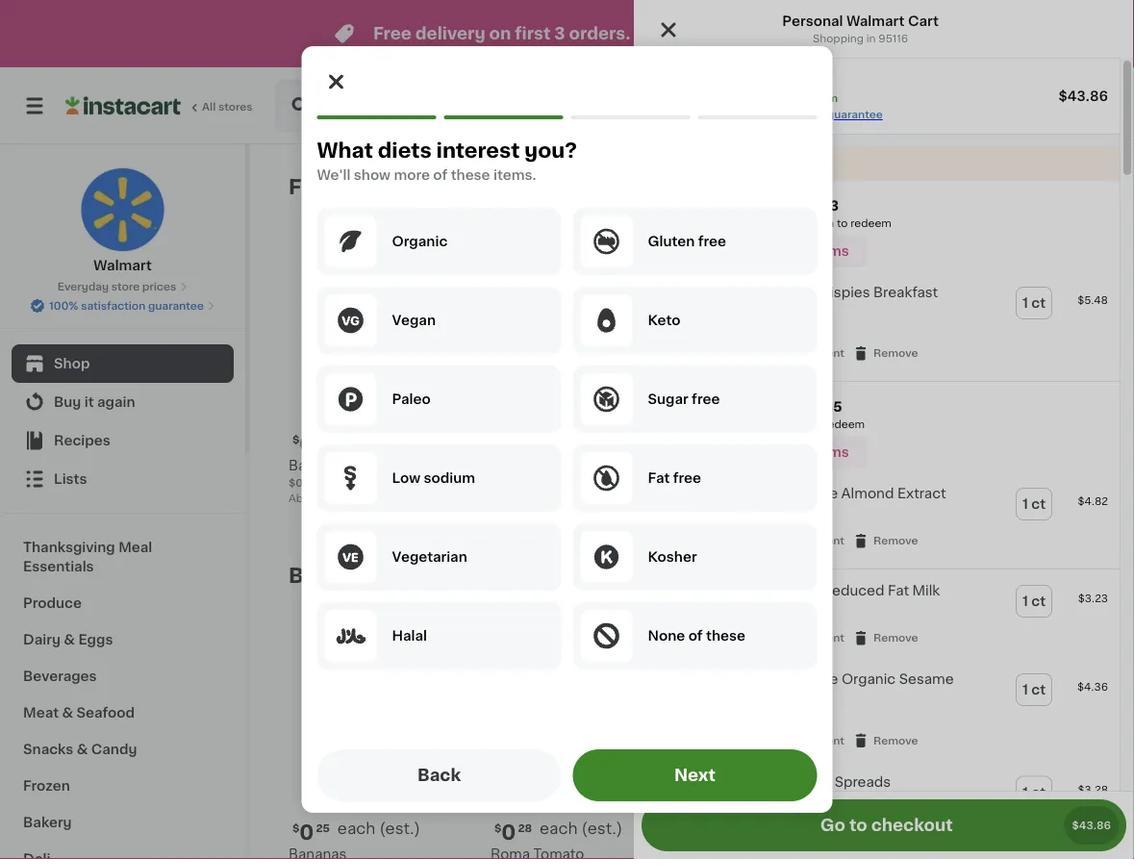 Task type: vqa. For each thing, say whether or not it's contained in the screenshot.
Milk
yes



Task type: describe. For each thing, give the bounding box(es) containing it.
great value 2% reduced fat milk
[[717, 584, 940, 598]]

100% satisfaction guarantee link
[[729, 107, 883, 122]]

95116
[[879, 33, 909, 44]]

great for great value white organic sesame seed
[[717, 673, 755, 686]]

0.43
[[324, 493, 348, 504]]

guarantee inside button
[[148, 301, 204, 311]]

peanut
[[738, 775, 786, 789]]

1 ct button for great value 2% reduced fat milk
[[1017, 586, 1052, 617]]

add your shopping preferences element
[[302, 46, 833, 813]]

view for 2
[[860, 569, 893, 582]]

add for 0
[[634, 253, 662, 267]]

to inside buy any 2, save $3 add 1 more eligible item to redeem
[[837, 218, 848, 229]]

$0.58
[[289, 478, 320, 488]]

spreads
[[835, 775, 891, 789]]

11 button
[[1018, 83, 1097, 129]]

stock for 4
[[758, 516, 788, 527]]

clementines
[[693, 478, 779, 492]]

view all (30+) button
[[852, 556, 974, 595]]

2 spend from the top
[[708, 419, 743, 430]]

next button
[[573, 750, 818, 802]]

ct inside jif peanut butter spreads 1 ct
[[1032, 786, 1046, 799]]

see eligible items button for save
[[708, 436, 868, 469]]

everyday
[[57, 281, 109, 292]]

oz inside pom wonderful ready-to- eat pomegranate arils 8 oz
[[905, 497, 917, 508]]

/
[[323, 478, 328, 488]]

paleo
[[392, 393, 431, 406]]

recipes link
[[12, 422, 234, 460]]

2 choose replacement from the top
[[730, 536, 845, 546]]

28
[[518, 823, 532, 834]]

buy for buy any 2, save $3 add 1 more eligible item to redeem
[[708, 199, 736, 213]]

$3.23
[[1079, 593, 1109, 604]]

product group containing kellogg's rice krispies breakfast cereal original
[[634, 271, 1120, 374]]

vegan
[[392, 314, 436, 327]]

add button up great value white organic sesame seed image
[[597, 631, 672, 666]]

none
[[648, 629, 685, 643]]

more for $15,
[[780, 419, 808, 430]]

delivery
[[727, 93, 772, 103]]

choose replacement button for krispies
[[709, 345, 845, 362]]

mccormick® pure almond extract image
[[646, 484, 686, 525]]

keto
[[648, 314, 681, 327]]

$ inside $ 2 42
[[697, 823, 704, 834]]

snacks
[[23, 743, 73, 756]]

92
[[921, 823, 935, 834]]

jif peanut butter spreads image
[[646, 772, 686, 813]]

remove button for reduced
[[853, 630, 919, 647]]

$4.82
[[1078, 496, 1109, 507]]

we'll
[[317, 168, 351, 182]]

1 ct for kellogg's rice krispies breakfast cereal original
[[1023, 296, 1046, 310]]

replacement for 2%
[[775, 633, 845, 644]]

pomegranate
[[920, 478, 1011, 492]]

fat free
[[648, 472, 702, 485]]

next
[[675, 767, 716, 784]]

many for 0
[[510, 497, 541, 508]]

great value white organic sesame seed button
[[717, 672, 972, 703]]

wonderful
[[932, 459, 1003, 473]]

$ 0 25 for best sellers
[[293, 822, 330, 843]]

view for 4
[[860, 180, 893, 193]]

shopping
[[813, 33, 864, 44]]

service type group
[[619, 88, 826, 124]]

beverages link
[[12, 658, 234, 695]]

all stores
[[202, 102, 253, 112]]

sesame
[[899, 673, 954, 686]]

ready-
[[1006, 459, 1056, 473]]

instacart logo image
[[65, 94, 181, 117]]

$ inside $ 0 74
[[495, 435, 502, 445]]

back button
[[317, 750, 562, 802]]

product group containing 4
[[693, 237, 880, 533]]

delivery
[[416, 26, 486, 42]]

1 for mccormick® pure almond extract
[[1023, 498, 1029, 511]]

stores
[[218, 102, 253, 112]]

great for great value 2% reduced fat milk
[[717, 584, 755, 598]]

jif peanut butter spreads 1 ct
[[717, 775, 1046, 799]]

kosher
[[648, 550, 697, 564]]

1 ct button for great value white organic sesame seed
[[1017, 675, 1052, 706]]

$ 0 25 for fresh fruit
[[293, 434, 330, 454]]

1 vertical spatial of
[[689, 629, 703, 643]]

what
[[317, 140, 373, 160]]

in inside personal walmart cart shopping in 95116
[[867, 33, 876, 44]]

shop link
[[12, 345, 234, 383]]

$ 3 92
[[899, 822, 935, 843]]

bakery link
[[12, 805, 234, 841]]

100% inside 100% satisfaction guarantee button
[[49, 301, 78, 311]]

2 remove from the top
[[874, 536, 919, 546]]

2 vertical spatial to
[[850, 818, 868, 834]]

2,
[[769, 199, 782, 213]]

2 replacement from the top
[[775, 536, 845, 546]]

2 choose from the top
[[730, 536, 773, 546]]

pure
[[807, 487, 838, 501]]

dairy
[[23, 633, 61, 647]]

organic inside add your shopping preferences element
[[392, 235, 448, 248]]

ct for kellogg's rice krispies breakfast cereal original
[[1032, 296, 1046, 310]]

4
[[704, 434, 718, 454]]

$ 0 74
[[495, 434, 531, 454]]

walmart logo image
[[80, 167, 165, 252]]

produce link
[[12, 585, 234, 622]]

to inside spend $15, save $5 spend $10.18 more to redeem
[[811, 419, 822, 430]]

0 vertical spatial $43.86
[[1059, 89, 1109, 103]]

& for snacks
[[77, 743, 88, 756]]

walmart image
[[646, 70, 694, 118]]

satisfaction inside 100% satisfaction guarantee button
[[81, 301, 146, 311]]

lists link
[[12, 460, 234, 498]]

thanksgiving meal essentials
[[23, 541, 152, 574]]

these inside what diets interest you? we'll show more of these items.
[[451, 168, 490, 182]]

fresh
[[289, 177, 348, 197]]

buy for buy it again
[[54, 396, 81, 409]]

halos california clementines
[[693, 459, 799, 492]]

product group containing mccormick® pure almond extract
[[634, 473, 1120, 561]]

1 ct for mccormick® pure almond extract
[[1023, 498, 1046, 511]]

1 ct button for mccormick® pure almond extract
[[1017, 489, 1052, 520]]

white
[[799, 673, 839, 686]]

walmart link
[[80, 167, 165, 275]]

see for buy
[[727, 244, 753, 258]]

save inside buy any 2, save $3 add 1 more eligible item to redeem
[[785, 199, 818, 213]]

pom wonderful ready-to- eat pomegranate arils 8 oz
[[895, 459, 1076, 508]]

breakfast
[[874, 286, 939, 299]]

limited time offer region
[[0, 0, 1078, 67]]

items for $5
[[811, 446, 849, 459]]

choose for great value white organic sesame seed
[[730, 735, 773, 746]]

promotion-wrapper element containing buy any 2, save $3
[[634, 181, 1120, 382]]

fl
[[726, 508, 733, 518]]

product group containing 2
[[693, 626, 880, 859]]

great value white organic sesame seed
[[717, 673, 954, 702]]

meal
[[119, 541, 152, 554]]

buy any 2, save $3 add 1 more eligible item to redeem
[[708, 199, 892, 229]]

fruit
[[353, 177, 403, 197]]

low
[[392, 472, 421, 485]]

(30+)
[[915, 569, 953, 582]]

1237 east saint james street
[[872, 99, 1086, 113]]

shop
[[54, 357, 90, 371]]

product group containing great value white organic sesame seed
[[634, 658, 1120, 761]]

25 for best
[[316, 823, 330, 834]]

1 vertical spatial 3
[[906, 822, 919, 843]]

buy it again link
[[12, 383, 234, 422]]

100% satisfaction guarantee button
[[30, 294, 215, 314]]

saint
[[945, 99, 983, 113]]

remove button for breakfast
[[853, 345, 919, 362]]

3 inside the limited time offer region
[[555, 26, 565, 42]]

walmart inside personal walmart cart shopping in 95116
[[847, 14, 905, 28]]

product group containing 3
[[895, 626, 1082, 859]]

sugar free
[[648, 393, 720, 406]]

delivery by 10:40am
[[727, 93, 838, 103]]

extract
[[898, 487, 947, 501]]

(est.) for sellers
[[380, 821, 420, 836]]

sodium
[[424, 472, 475, 485]]

1 vertical spatial lb
[[350, 493, 360, 504]]

1 vertical spatial $43.86
[[1073, 820, 1112, 831]]

item carousel region containing fresh fruit
[[289, 167, 1082, 541]]

1 inside jif peanut butter spreads 1 ct
[[1023, 786, 1029, 799]]

item carousel region containing best sellers
[[289, 556, 1082, 859]]

11
[[1066, 99, 1077, 113]]

james
[[987, 99, 1037, 113]]

42
[[719, 823, 733, 834]]

value for 2%
[[759, 584, 796, 598]]

1 spend from the top
[[708, 401, 754, 414]]

add inside buy any 2, save $3 add 1 more eligible item to redeem
[[708, 218, 730, 229]]

frozen link
[[12, 768, 234, 805]]

choose replacement for white
[[730, 735, 845, 746]]

thanksgiving meal essentials link
[[12, 529, 234, 585]]

ct for great value 2% reduced fat milk
[[1032, 595, 1046, 608]]

10:40am
[[791, 93, 838, 103]]

replacement for krispies
[[775, 348, 845, 359]]

rice
[[782, 286, 813, 299]]



Task type: locate. For each thing, give the bounding box(es) containing it.
great value white organic sesame seed image
[[646, 670, 686, 710]]

& left eggs
[[64, 633, 75, 647]]

add for 4
[[836, 253, 864, 267]]

2 vertical spatial &
[[77, 743, 88, 756]]

choose up peanut
[[730, 735, 773, 746]]

many in stock for 4
[[712, 516, 788, 527]]

ct left "$5.48"
[[1032, 296, 1046, 310]]

add button for 4
[[799, 243, 874, 277]]

2 $ 0 25 from the top
[[293, 822, 330, 843]]

100% satisfaction guarantee down store
[[49, 301, 204, 311]]

1 ct button left "$4.36"
[[1017, 675, 1052, 706]]

eligible for save
[[757, 446, 807, 459]]

2 value from the top
[[759, 673, 796, 686]]

$ 4 97
[[697, 434, 734, 454]]

0 horizontal spatial 2
[[704, 822, 717, 843]]

remove for breakfast
[[874, 348, 919, 359]]

frozen
[[23, 780, 70, 793]]

best
[[289, 565, 338, 586]]

& for meat
[[62, 706, 73, 720]]

0 horizontal spatial these
[[451, 168, 490, 182]]

& inside dairy & eggs link
[[64, 633, 75, 647]]

more
[[394, 168, 430, 182], [740, 218, 767, 229], [780, 419, 808, 430]]

2 see eligible items from the top
[[727, 446, 849, 459]]

1 vertical spatial 2
[[704, 822, 717, 843]]

each (est.) down back button
[[338, 821, 420, 836]]

1 for kellogg's rice krispies breakfast cereal original
[[1023, 296, 1029, 310]]

(est.) for fruit
[[380, 432, 420, 447]]

4 remove button from the top
[[853, 732, 919, 749]]

arils
[[1015, 478, 1044, 492]]

fat inside great value 2% reduced fat milk button
[[888, 584, 909, 598]]

1 ct button
[[1017, 288, 1052, 319], [1017, 489, 1052, 520], [1017, 586, 1052, 617], [1017, 675, 1052, 706], [1017, 777, 1052, 808]]

many in stock for 0
[[510, 497, 586, 508]]

dairy & eggs link
[[12, 622, 234, 658]]

1 vertical spatial redeem
[[824, 419, 865, 430]]

1 vertical spatial spend
[[708, 419, 743, 430]]

replacement down mccormick® pure almond extract 2 fl oz at the right of the page
[[775, 536, 845, 546]]

more down any
[[740, 218, 767, 229]]

see for spend
[[727, 446, 753, 459]]

view up reduced
[[860, 569, 893, 582]]

guarantee down 10:40am on the right top of the page
[[827, 109, 883, 120]]

oz inside mccormick® pure almond extract 2 fl oz
[[736, 508, 748, 518]]

100% down the "everyday"
[[49, 301, 78, 311]]

show
[[354, 168, 391, 182]]

items for save
[[811, 244, 849, 258]]

4 product group from the top
[[634, 658, 1120, 761]]

all for 2
[[896, 569, 912, 582]]

add button for 0
[[597, 243, 672, 277]]

$10.18
[[745, 419, 778, 430]]

0
[[300, 434, 314, 454], [502, 434, 516, 454], [300, 822, 314, 843], [502, 822, 516, 843]]

add up krispies
[[836, 253, 864, 267]]

1 vertical spatial see
[[727, 446, 753, 459]]

100% inside 100% satisfaction guarantee "link"
[[729, 109, 758, 120]]

1 vertical spatial free
[[692, 393, 720, 406]]

oz right fl
[[736, 508, 748, 518]]

buy it again
[[54, 396, 135, 409]]

100% satisfaction guarantee down 10:40am on the right top of the page
[[729, 109, 883, 120]]

choose replacement up jif peanut butter spreads button
[[730, 735, 845, 746]]

mccormick® pure almond extract button
[[717, 486, 947, 502]]

0 vertical spatial $ 0 25
[[293, 434, 330, 454]]

100%
[[729, 109, 758, 120], [49, 301, 78, 311]]

product group containing pom wonderful ready-to- eat pomegranate arils
[[895, 237, 1082, 527]]

each (est.) for fresh fruit
[[338, 432, 420, 447]]

organic inside great value white organic sesame seed
[[842, 673, 896, 686]]

1 vertical spatial &
[[62, 706, 73, 720]]

1 vertical spatial 100% satisfaction guarantee
[[49, 301, 204, 311]]

0 horizontal spatial 100%
[[49, 301, 78, 311]]

add down gluten
[[634, 253, 662, 267]]

2 vertical spatial in
[[745, 516, 755, 527]]

free for fat free
[[673, 472, 702, 485]]

choose replacement button down original
[[709, 345, 845, 362]]

0 vertical spatial many
[[510, 497, 541, 508]]

1 items from the top
[[811, 244, 849, 258]]

great value 2% reduced fat milk image
[[646, 581, 686, 622]]

1 remove button from the top
[[853, 345, 919, 362]]

1 $0.25 each (estimated) element from the top
[[289, 431, 475, 456]]

0 vertical spatial buy
[[708, 199, 736, 213]]

many in stock
[[510, 497, 586, 508], [712, 516, 788, 527]]

seafood
[[77, 706, 135, 720]]

3 choose replacement button from the top
[[709, 630, 845, 647]]

0 vertical spatial many in stock
[[510, 497, 586, 508]]

view inside the view all (40+) popup button
[[860, 180, 893, 193]]

1237 east saint james street button
[[842, 79, 1086, 133]]

choose replacement for krispies
[[730, 348, 845, 359]]

& right the meat
[[62, 706, 73, 720]]

3 choose from the top
[[730, 633, 773, 644]]

replacement up butter on the right
[[775, 735, 845, 746]]

remove button down reduced
[[853, 630, 919, 647]]

1 ct from the top
[[1032, 296, 1046, 310]]

1 horizontal spatial satisfaction
[[760, 109, 825, 120]]

2 remove button from the top
[[853, 532, 919, 550]]

1 for great value 2% reduced fat milk
[[1023, 595, 1029, 608]]

essentials
[[23, 560, 94, 574]]

0 horizontal spatial lb
[[330, 478, 340, 488]]

see eligible items button for 2,
[[708, 235, 868, 268]]

1 vertical spatial items
[[811, 446, 849, 459]]

bananas
[[289, 459, 347, 473]]

$ 0 28
[[495, 822, 532, 843]]

kellogg's rice krispies breakfast cereal original
[[717, 286, 939, 315]]

again
[[97, 396, 135, 409]]

2 horizontal spatial to
[[850, 818, 868, 834]]

0 horizontal spatial stock
[[556, 497, 586, 508]]

snacks & candy
[[23, 743, 137, 756]]

0 vertical spatial all
[[896, 180, 912, 193]]

1 vertical spatial many in stock
[[712, 516, 788, 527]]

2 horizontal spatial in
[[867, 33, 876, 44]]

0 vertical spatial $0.25 each (estimated) element
[[289, 431, 475, 456]]

meat
[[23, 706, 59, 720]]

1 horizontal spatial in
[[745, 516, 755, 527]]

5 ct from the top
[[1032, 786, 1046, 799]]

vegetarian
[[392, 550, 467, 564]]

go
[[821, 818, 846, 834]]

2 ct from the top
[[1032, 498, 1046, 511]]

0 horizontal spatial buy
[[54, 396, 81, 409]]

2 items from the top
[[811, 446, 849, 459]]

add for 2
[[836, 642, 864, 655]]

remove button
[[853, 345, 919, 362], [853, 532, 919, 550], [853, 630, 919, 647], [853, 732, 919, 749]]

mccormick®
[[717, 487, 804, 501]]

meat & seafood link
[[12, 695, 234, 731]]

3 1 ct button from the top
[[1017, 586, 1052, 617]]

1 all from the top
[[896, 180, 912, 193]]

& inside snacks & candy 'link'
[[77, 743, 88, 756]]

product group
[[634, 271, 1120, 374], [634, 473, 1120, 561], [634, 570, 1120, 658], [634, 658, 1120, 761]]

see eligible items
[[727, 244, 849, 258], [727, 446, 849, 459]]

$0.25 each (estimated) element down back button
[[289, 820, 475, 845]]

each inside bananas $0.58 / lb about 0.43 lb each
[[363, 493, 389, 504]]

diets
[[378, 140, 432, 160]]

promotion-wrapper element containing spend $15, save $5
[[634, 382, 1120, 570]]

2 left fl
[[717, 508, 723, 518]]

product group
[[289, 237, 475, 506], [491, 237, 677, 514], [693, 237, 880, 533], [895, 237, 1082, 527], [289, 626, 475, 859], [491, 626, 677, 859], [693, 626, 880, 859], [895, 626, 1082, 859]]

of
[[433, 168, 448, 182], [689, 629, 703, 643]]

street
[[1040, 99, 1086, 113]]

choose replacement for 2%
[[730, 633, 845, 644]]

1 1 ct from the top
[[1023, 296, 1046, 310]]

1 vertical spatial these
[[706, 629, 746, 643]]

many down clementines
[[712, 516, 743, 527]]

remove button up jif peanut butter spreads 1 ct
[[853, 732, 919, 749]]

promotion-wrapper element
[[634, 181, 1120, 382], [634, 382, 1120, 570]]

candy
[[91, 743, 137, 756]]

remove for reduced
[[874, 633, 919, 644]]

1 ct button left "$5.48"
[[1017, 288, 1052, 319]]

satisfaction down everyday store prices
[[81, 301, 146, 311]]

0 vertical spatial save
[[785, 199, 818, 213]]

great up seed
[[717, 673, 755, 686]]

all for 4
[[896, 180, 912, 193]]

view
[[860, 180, 893, 193], [860, 569, 893, 582]]

value inside great value white organic sesame seed
[[759, 673, 796, 686]]

remove up sesame
[[874, 633, 919, 644]]

many down 'hass'
[[510, 497, 541, 508]]

0 vertical spatial of
[[433, 168, 448, 182]]

eligible down buy any 2, save $3 add 1 more eligible item to redeem
[[757, 244, 807, 258]]

1 horizontal spatial many
[[712, 516, 743, 527]]

1 horizontal spatial these
[[706, 629, 746, 643]]

choose for great value 2% reduced fat milk
[[730, 633, 773, 644]]

choose replacement up the 2%
[[730, 536, 845, 546]]

remove button down breakfast
[[853, 345, 919, 362]]

to right go
[[850, 818, 868, 834]]

ct left "$3.28"
[[1032, 786, 1046, 799]]

choose replacement button up peanut
[[709, 732, 845, 749]]

in left 95116
[[867, 33, 876, 44]]

4 replacement from the top
[[775, 735, 845, 746]]

remove button for organic
[[853, 732, 919, 749]]

all left the (30+)
[[896, 569, 912, 582]]

1 ct for great value white organic sesame seed
[[1023, 683, 1046, 697]]

0 vertical spatial great
[[717, 584, 755, 598]]

ct left '$3.23'
[[1032, 595, 1046, 608]]

remove for organic
[[874, 735, 919, 746]]

1 horizontal spatial stock
[[758, 516, 788, 527]]

each (est.) for best sellers
[[338, 821, 420, 836]]

4 remove from the top
[[874, 735, 919, 746]]

spend $15, save $5 spend $10.18 more to redeem
[[708, 401, 865, 430]]

free right gluten
[[698, 235, 726, 248]]

0 vertical spatial lb
[[330, 478, 340, 488]]

save right 2,
[[785, 199, 818, 213]]

0 vertical spatial view
[[860, 180, 893, 193]]

redeem inside spend $15, save $5 spend $10.18 more to redeem
[[824, 419, 865, 430]]

2 great from the top
[[717, 673, 755, 686]]

0 horizontal spatial fat
[[648, 472, 670, 485]]

0 vertical spatial item carousel region
[[289, 167, 1082, 541]]

$0.25 each (estimated) element for fresh fruit
[[289, 431, 475, 456]]

choose down cereal
[[730, 348, 773, 359]]

replacement for white
[[775, 735, 845, 746]]

None search field
[[275, 79, 602, 133]]

remove up the view all (30+)
[[874, 536, 919, 546]]

great
[[717, 584, 755, 598], [717, 673, 755, 686]]

satisfaction inside 100% satisfaction guarantee "link"
[[760, 109, 825, 120]]

add button up kellogg's rice krispies breakfast cereal original image in the right of the page
[[597, 243, 672, 277]]

1 horizontal spatial to
[[837, 218, 848, 229]]

any
[[739, 199, 766, 213]]

see eligible items for save
[[727, 446, 849, 459]]

guarantee
[[827, 109, 883, 120], [148, 301, 204, 311]]

choose replacement button down the 2%
[[709, 630, 845, 647]]

more inside buy any 2, save $3 add 1 more eligible item to redeem
[[740, 218, 767, 229]]

lists
[[54, 473, 87, 486]]

in for 4
[[745, 516, 755, 527]]

(est.) down back button
[[380, 821, 420, 836]]

2 see from the top
[[727, 446, 753, 459]]

& for dairy
[[64, 633, 75, 647]]

0 vertical spatial &
[[64, 633, 75, 647]]

1 25 from the top
[[316, 435, 330, 445]]

pom
[[895, 459, 929, 473]]

1 remove from the top
[[874, 348, 919, 359]]

see eligible items for 2,
[[727, 244, 849, 258]]

add up great value white organic sesame seed button
[[836, 642, 864, 655]]

0 vertical spatial more
[[394, 168, 430, 182]]

jif
[[717, 775, 734, 789]]

1 view from the top
[[860, 180, 893, 193]]

stock down hass large avocado
[[556, 497, 586, 508]]

choose replacement
[[730, 348, 845, 359], [730, 536, 845, 546], [730, 633, 845, 644], [730, 735, 845, 746]]

lb right the / at the bottom left
[[330, 478, 340, 488]]

ct down arils
[[1032, 498, 1046, 511]]

items.
[[494, 168, 536, 182]]

0 vertical spatial 3
[[555, 26, 565, 42]]

more inside spend $15, save $5 spend $10.18 more to redeem
[[780, 419, 808, 430]]

0 vertical spatial fat
[[648, 472, 670, 485]]

buy left any
[[708, 199, 736, 213]]

4 1 ct button from the top
[[1017, 675, 1052, 706]]

save left '$5'
[[788, 401, 821, 414]]

1 see from the top
[[727, 244, 753, 258]]

all left the (40+)
[[896, 180, 912, 193]]

$3.28
[[1078, 784, 1109, 795]]

add button up white
[[799, 631, 874, 666]]

25
[[316, 435, 330, 445], [316, 823, 330, 834]]

sellers
[[342, 565, 415, 586]]

everyday store prices link
[[57, 279, 188, 294]]

1 vertical spatial to
[[811, 419, 822, 430]]

many for 4
[[712, 516, 743, 527]]

more for diets
[[394, 168, 430, 182]]

1 vertical spatial great
[[717, 673, 755, 686]]

add up "gluten free"
[[708, 218, 730, 229]]

1 horizontal spatial more
[[740, 218, 767, 229]]

1 vertical spatial $ 0 25
[[293, 822, 330, 843]]

eligible for 2,
[[757, 244, 807, 258]]

ct left "$4.36"
[[1032, 683, 1046, 697]]

redeem right item
[[851, 218, 892, 229]]

0 vertical spatial items
[[811, 244, 849, 258]]

1 for great value white organic sesame seed
[[1023, 683, 1029, 697]]

2 horizontal spatial more
[[780, 419, 808, 430]]

each (est.) up the 'low'
[[338, 432, 420, 447]]

choose up seed
[[730, 633, 773, 644]]

0 vertical spatial eligible
[[770, 218, 808, 229]]

view all (40+)
[[860, 180, 953, 193]]

item carousel region
[[289, 167, 1082, 541], [289, 556, 1082, 859]]

1 item carousel region from the top
[[289, 167, 1082, 541]]

1 horizontal spatial 100% satisfaction guarantee
[[729, 109, 883, 120]]

see up kellogg's
[[727, 244, 753, 258]]

original
[[765, 301, 817, 315]]

product group containing great value 2% reduced fat milk
[[634, 570, 1120, 658]]

buy left it
[[54, 396, 81, 409]]

in right fl
[[745, 516, 755, 527]]

hass
[[491, 459, 525, 473]]

see eligible items down buy any 2, save $3 add 1 more eligible item to redeem
[[727, 244, 849, 258]]

1 vertical spatial guarantee
[[148, 301, 204, 311]]

4 choose replacement from the top
[[730, 735, 845, 746]]

replacement down original
[[775, 348, 845, 359]]

$0.25 each (estimated) element
[[289, 431, 475, 456], [289, 820, 475, 845]]

0 vertical spatial satisfaction
[[760, 109, 825, 120]]

personal walmart cart shopping in 95116
[[783, 14, 939, 44]]

1 see eligible items button from the top
[[708, 235, 868, 268]]

choose replacement up white
[[730, 633, 845, 644]]

0 vertical spatial see
[[727, 244, 753, 258]]

1 choose replacement button from the top
[[709, 345, 845, 362]]

in
[[867, 33, 876, 44], [543, 497, 553, 508], [745, 516, 755, 527]]

free down $ 4 97
[[673, 472, 702, 485]]

items up mccormick® pure almond extract button on the right of the page
[[811, 446, 849, 459]]

1 vertical spatial in
[[543, 497, 553, 508]]

0 vertical spatial 2
[[717, 508, 723, 518]]

1 horizontal spatial 3
[[906, 822, 919, 843]]

redeem down '$5'
[[824, 419, 865, 430]]

redeem inside buy any 2, save $3 add 1 more eligible item to redeem
[[851, 218, 892, 229]]

3 ct from the top
[[1032, 595, 1046, 608]]

1 see eligible items from the top
[[727, 244, 849, 258]]

0 horizontal spatial walmart
[[94, 259, 152, 272]]

2 see eligible items button from the top
[[708, 436, 868, 469]]

3 product group from the top
[[634, 570, 1120, 658]]

2 product group from the top
[[634, 473, 1120, 561]]

$ inside $ 3 92
[[899, 823, 906, 834]]

1 horizontal spatial organic
[[842, 673, 896, 686]]

1 $ 0 25 from the top
[[293, 434, 330, 454]]

25 for fresh
[[316, 435, 330, 445]]

organic
[[392, 235, 448, 248], [842, 673, 896, 686]]

oz right '8'
[[905, 497, 917, 508]]

remove down breakfast
[[874, 348, 919, 359]]

1 ct button for kellogg's rice krispies breakfast cereal original
[[1017, 288, 1052, 319]]

4 ct from the top
[[1032, 683, 1046, 697]]

more down $15,
[[780, 419, 808, 430]]

choose for kellogg's rice krispies breakfast cereal original
[[730, 348, 773, 359]]

0 vertical spatial redeem
[[851, 218, 892, 229]]

1 replacement from the top
[[775, 348, 845, 359]]

1 choose replacement from the top
[[730, 348, 845, 359]]

3 replacement from the top
[[775, 633, 845, 644]]

0 horizontal spatial 100% satisfaction guarantee
[[49, 301, 204, 311]]

free for gluten free
[[698, 235, 726, 248]]

fat left halos
[[648, 472, 670, 485]]

1 vertical spatial item carousel region
[[289, 556, 1082, 859]]

3 right 'first'
[[555, 26, 565, 42]]

1 horizontal spatial many in stock
[[712, 516, 788, 527]]

$43.86 right james
[[1059, 89, 1109, 103]]

fat inside add your shopping preferences element
[[648, 472, 670, 485]]

items down item
[[811, 244, 849, 258]]

0 vertical spatial organic
[[392, 235, 448, 248]]

2 view from the top
[[860, 569, 893, 582]]

terms apply. link
[[635, 26, 739, 42]]

none of these
[[648, 629, 746, 643]]

more inside what diets interest you? we'll show more of these items.
[[394, 168, 430, 182]]

1 horizontal spatial 2
[[717, 508, 723, 518]]

0 vertical spatial see eligible items button
[[708, 235, 868, 268]]

choose replacement button for 2%
[[709, 630, 845, 647]]

0 vertical spatial 100% satisfaction guarantee
[[729, 109, 883, 120]]

3 remove button from the top
[[853, 630, 919, 647]]

$ inside $ 4 97
[[697, 435, 704, 445]]

1 horizontal spatial lb
[[350, 493, 360, 504]]

1 vertical spatial see eligible items
[[727, 446, 849, 459]]

$
[[293, 435, 300, 445], [495, 435, 502, 445], [697, 435, 704, 445], [293, 823, 300, 834], [495, 823, 502, 834], [697, 823, 704, 834], [899, 823, 906, 834]]

& left candy
[[77, 743, 88, 756]]

0 vertical spatial stock
[[556, 497, 586, 508]]

2 1 ct from the top
[[1023, 498, 1046, 511]]

seed
[[717, 688, 752, 702]]

0 horizontal spatial organic
[[392, 235, 448, 248]]

1 horizontal spatial buy
[[708, 199, 736, 213]]

1 vertical spatial fat
[[888, 584, 909, 598]]

5 1 ct button from the top
[[1017, 777, 1052, 808]]

each (est.)
[[338, 432, 420, 447], [338, 821, 420, 836], [540, 821, 623, 836]]

0 vertical spatial free
[[698, 235, 726, 248]]

1 inside buy any 2, save $3 add 1 more eligible item to redeem
[[733, 218, 737, 229]]

& inside the meat & seafood link
[[62, 706, 73, 720]]

2 inside mccormick® pure almond extract 2 fl oz
[[717, 508, 723, 518]]

fat
[[648, 472, 670, 485], [888, 584, 909, 598]]

each (est.) inside $0.28 each (estimated) element
[[540, 821, 623, 836]]

3 1 ct from the top
[[1023, 595, 1046, 608]]

2 1 ct button from the top
[[1017, 489, 1052, 520]]

meat & seafood
[[23, 706, 135, 720]]

2 promotion-wrapper element from the top
[[634, 382, 1120, 570]]

1 product group from the top
[[634, 271, 1120, 374]]

1 vertical spatial more
[[740, 218, 767, 229]]

many inside product group
[[712, 516, 743, 527]]

1 great from the top
[[717, 584, 755, 598]]

guarantee inside "link"
[[827, 109, 883, 120]]

1 vertical spatial satisfaction
[[81, 301, 146, 311]]

ct for mccormick® pure almond extract
[[1032, 498, 1046, 511]]

it
[[84, 396, 94, 409]]

0 horizontal spatial many in stock
[[510, 497, 586, 508]]

many in stock down large
[[510, 497, 586, 508]]

2 all from the top
[[896, 569, 912, 582]]

$ inside $ 0 28
[[495, 823, 502, 834]]

satisfaction down the delivery by 10:40am
[[760, 109, 825, 120]]

of inside what diets interest you? we'll show more of these items.
[[433, 168, 448, 182]]

1 vertical spatial buy
[[54, 396, 81, 409]]

buy inside buy any 2, save $3 add 1 more eligible item to redeem
[[708, 199, 736, 213]]

2%
[[799, 584, 819, 598]]

personal
[[783, 14, 843, 28]]

(est.) up the 'low'
[[380, 432, 420, 447]]

choose replacement down original
[[730, 348, 845, 359]]

save inside spend $15, save $5 spend $10.18 more to redeem
[[788, 401, 821, 414]]

0 horizontal spatial guarantee
[[148, 301, 204, 311]]

$5.48
[[1078, 295, 1109, 306]]

lb right 0.43
[[350, 493, 360, 504]]

butter
[[789, 775, 832, 789]]

walmart up everyday store prices link
[[94, 259, 152, 272]]

remove up jif peanut butter spreads 1 ct
[[874, 735, 919, 746]]

best sellers
[[289, 565, 415, 586]]

$3
[[821, 199, 839, 213]]

1 promotion-wrapper element from the top
[[634, 181, 1120, 382]]

1 vertical spatial eligible
[[757, 244, 807, 258]]

walmart
[[847, 14, 905, 28], [94, 259, 152, 272]]

add button for 2
[[799, 631, 874, 666]]

choose down fl
[[730, 536, 773, 546]]

1
[[733, 218, 737, 229], [1023, 296, 1029, 310], [1023, 498, 1029, 511], [1023, 595, 1029, 608], [1023, 683, 1029, 697], [1023, 786, 1029, 799]]

value left the 2%
[[759, 584, 796, 598]]

1 horizontal spatial guarantee
[[827, 109, 883, 120]]

you?
[[525, 140, 577, 160]]

1 ct button left '$3.23'
[[1017, 586, 1052, 617]]

0 horizontal spatial satisfaction
[[81, 301, 146, 311]]

value for white
[[759, 673, 796, 686]]

choose replacement button down the mccormick®
[[709, 532, 845, 550]]

add up great value white organic sesame seed image
[[634, 642, 662, 655]]

kellogg's rice krispies breakfast cereal original image
[[646, 283, 686, 323]]

3 choose replacement from the top
[[730, 633, 845, 644]]

orders.
[[569, 26, 631, 42]]

view all (40+) button
[[852, 167, 974, 206]]

2 25 from the top
[[316, 823, 330, 834]]

many in stock down the mccormick®
[[712, 516, 788, 527]]

4 choose replacement button from the top
[[709, 732, 845, 749]]

1 value from the top
[[759, 584, 796, 598]]

low sodium
[[392, 472, 475, 485]]

of right none
[[689, 629, 703, 643]]

1 horizontal spatial oz
[[905, 497, 917, 508]]

these right none
[[706, 629, 746, 643]]

stock down the mccormick®
[[758, 516, 788, 527]]

2 item carousel region from the top
[[289, 556, 1082, 859]]

view inside the view all (30+) popup button
[[860, 569, 893, 582]]

in for 0
[[543, 497, 553, 508]]

stock for 0
[[556, 497, 586, 508]]

see eligible items button down buy any 2, save $3 add 1 more eligible item to redeem
[[708, 235, 868, 268]]

replacement up white
[[775, 633, 845, 644]]

2 vertical spatial free
[[673, 472, 702, 485]]

1 ct left "$5.48"
[[1023, 296, 1046, 310]]

fat down the view all (30+)
[[888, 584, 909, 598]]

choose replacement button for white
[[709, 732, 845, 749]]

1 vertical spatial walmart
[[94, 259, 152, 272]]

3 left '92'
[[906, 822, 919, 843]]

great up the 'none of these'
[[717, 584, 755, 598]]

1 ct for great value 2% reduced fat milk
[[1023, 595, 1046, 608]]

reduced
[[823, 584, 885, 598]]

great inside great value white organic sesame seed
[[717, 673, 755, 686]]

1 vertical spatial stock
[[758, 516, 788, 527]]

0 vertical spatial guarantee
[[827, 109, 883, 120]]

free for sugar free
[[692, 393, 720, 406]]

0 vertical spatial value
[[759, 584, 796, 598]]

0 horizontal spatial many
[[510, 497, 541, 508]]

eligible inside buy any 2, save $3 add 1 more eligible item to redeem
[[770, 218, 808, 229]]

100% satisfaction guarantee inside 100% satisfaction guarantee button
[[49, 301, 204, 311]]

everyday store prices
[[57, 281, 176, 292]]

4 1 ct from the top
[[1023, 683, 1046, 697]]

$0.25 each (estimated) element for best sellers
[[289, 820, 475, 845]]

2 choose replacement button from the top
[[709, 532, 845, 550]]

0 horizontal spatial more
[[394, 168, 430, 182]]

$0.28 each (estimated) element
[[491, 820, 677, 845]]

0 vertical spatial 25
[[316, 435, 330, 445]]

0 horizontal spatial 3
[[555, 26, 565, 42]]

ct for great value white organic sesame seed
[[1032, 683, 1046, 697]]

(est.)
[[380, 432, 420, 447], [380, 821, 420, 836], [582, 821, 623, 836]]

bakery
[[23, 816, 72, 830]]

0 vertical spatial in
[[867, 33, 876, 44]]

1 vertical spatial value
[[759, 673, 796, 686]]

(est.) inside $0.28 each (estimated) element
[[582, 821, 623, 836]]

2 $0.25 each (estimated) element from the top
[[289, 820, 475, 845]]

eggs
[[78, 633, 113, 647]]

eligible down $10.18
[[757, 446, 807, 459]]

remove button up the view all (30+)
[[853, 532, 919, 550]]

$ 2 42
[[697, 822, 733, 843]]

more down diets
[[394, 168, 430, 182]]

3 remove from the top
[[874, 633, 919, 644]]

2 vertical spatial eligible
[[757, 446, 807, 459]]

kellogg's
[[717, 286, 779, 299]]

4 choose from the top
[[730, 735, 773, 746]]

1 choose from the top
[[730, 348, 773, 359]]

0 horizontal spatial in
[[543, 497, 553, 508]]

1 1 ct button from the top
[[1017, 288, 1052, 319]]



